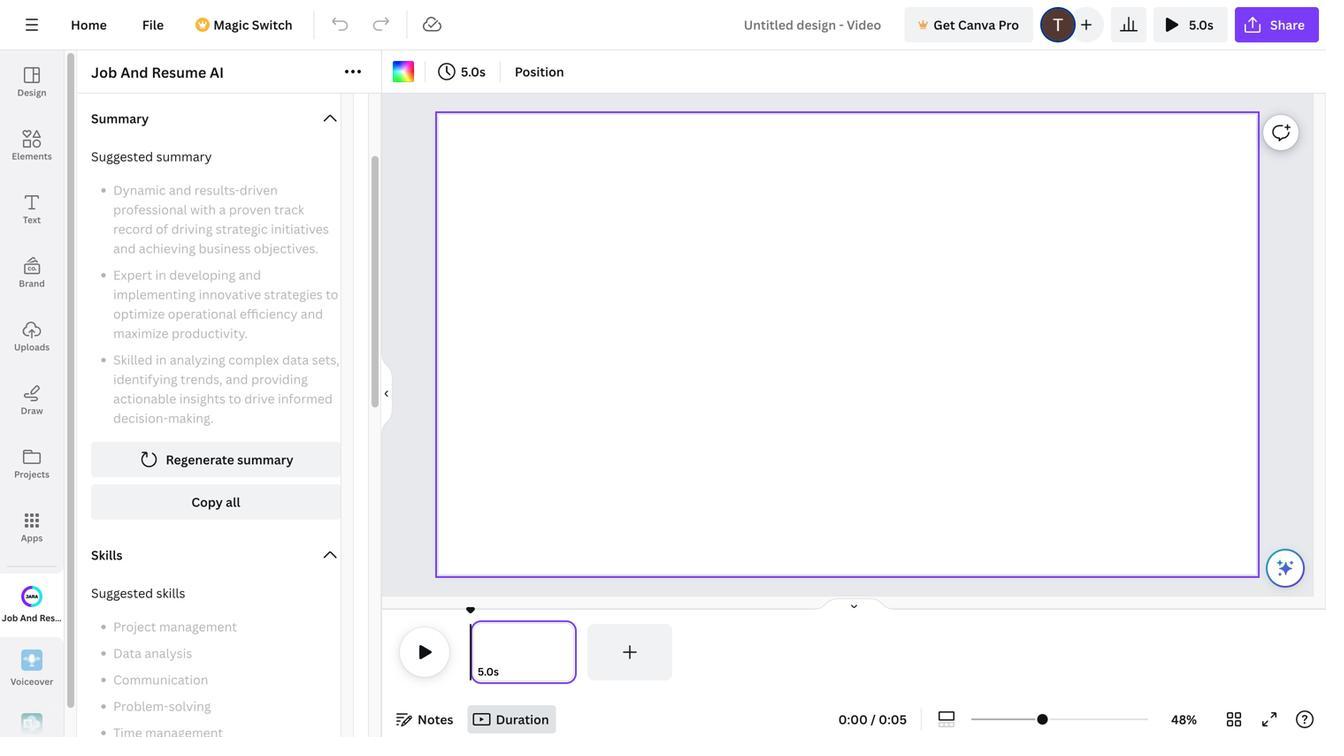 Task type: locate. For each thing, give the bounding box(es) containing it.
and up voiceover button
[[20, 612, 37, 624]]

0 vertical spatial and
[[121, 63, 148, 82]]

job down 'home'
[[91, 63, 117, 82]]

magic switch
[[213, 16, 293, 33]]

job and resume ai element
[[77, 94, 381, 738]]

job and resume ai button
[[0, 574, 85, 638]]

1 vertical spatial job
[[2, 612, 18, 624]]

0 horizontal spatial job
[[2, 612, 18, 624]]

job up voiceover button
[[2, 612, 18, 624]]

0 horizontal spatial resume
[[40, 612, 74, 624]]

duration
[[496, 712, 549, 729]]

and down file dropdown button on the left
[[121, 63, 148, 82]]

duration button
[[468, 706, 556, 734]]

1 vertical spatial 5.0s
[[461, 63, 486, 80]]

and
[[121, 63, 148, 82], [20, 612, 37, 624]]

canva
[[958, 16, 996, 33]]

5.0s left 'page title' text box
[[478, 665, 499, 679]]

magic
[[213, 16, 249, 33]]

home link
[[57, 7, 121, 42]]

voiceover
[[10, 676, 53, 688]]

/
[[871, 712, 876, 729]]

5.0s button right '#ffffff' icon at the left
[[433, 58, 493, 86]]

resume down file
[[152, 63, 206, 82]]

48% button
[[1156, 706, 1213, 734]]

canva assistant image
[[1275, 558, 1296, 580]]

2 vertical spatial 5.0s button
[[478, 664, 499, 681]]

5.0s button left 'page title' text box
[[478, 664, 499, 681]]

Design title text field
[[730, 7, 897, 42]]

0 vertical spatial job and resume ai
[[91, 63, 224, 82]]

1 vertical spatial ai
[[76, 612, 85, 624]]

5.0s button
[[1154, 7, 1228, 42], [433, 58, 493, 86], [478, 664, 499, 681]]

0 horizontal spatial and
[[20, 612, 37, 624]]

5.0s left the share dropdown button at the right of the page
[[1189, 16, 1214, 33]]

ai inside button
[[76, 612, 85, 624]]

1 horizontal spatial and
[[121, 63, 148, 82]]

5.0s
[[1189, 16, 1214, 33], [461, 63, 486, 80], [478, 665, 499, 679]]

0 horizontal spatial ai
[[76, 612, 85, 624]]

magic switch button
[[185, 7, 307, 42]]

0 vertical spatial job
[[91, 63, 117, 82]]

job and resume ai
[[91, 63, 224, 82], [2, 612, 85, 624]]

elements
[[12, 150, 52, 162]]

5.0s left position "dropdown button"
[[461, 63, 486, 80]]

5.0s button left the share dropdown button at the right of the page
[[1154, 7, 1228, 42]]

resume
[[152, 63, 206, 82], [40, 612, 74, 624]]

text
[[23, 214, 41, 226]]

1 vertical spatial and
[[20, 612, 37, 624]]

1 vertical spatial job and resume ai
[[2, 612, 85, 624]]

0:00 / 0:05
[[838, 712, 907, 729]]

elements button
[[0, 114, 64, 178]]

0 horizontal spatial job and resume ai
[[2, 612, 85, 624]]

0 vertical spatial 5.0s button
[[1154, 7, 1228, 42]]

job and resume ai down file dropdown button on the left
[[91, 63, 224, 82]]

1 horizontal spatial resume
[[152, 63, 206, 82]]

notes button
[[389, 706, 460, 734]]

uploads
[[14, 342, 50, 353]]

resume up voiceover button
[[40, 612, 74, 624]]

0 vertical spatial ai
[[210, 63, 224, 82]]

share
[[1270, 16, 1305, 33]]

file
[[142, 16, 164, 33]]

ai
[[210, 63, 224, 82], [76, 612, 85, 624]]

draw
[[21, 405, 43, 417]]

0 vertical spatial resume
[[152, 63, 206, 82]]

job
[[91, 63, 117, 82], [2, 612, 18, 624]]

home
[[71, 16, 107, 33]]

side panel tab list
[[0, 50, 85, 738]]

job and resume ai up voiceover button
[[2, 612, 85, 624]]

0 vertical spatial 5.0s
[[1189, 16, 1214, 33]]

switch
[[252, 16, 293, 33]]

hide image
[[381, 352, 393, 437]]

1 vertical spatial resume
[[40, 612, 74, 624]]

apps button
[[0, 496, 64, 560]]

pro
[[999, 16, 1019, 33]]

1 horizontal spatial job and resume ai
[[91, 63, 224, 82]]

Page title text field
[[507, 664, 514, 681]]

notes
[[418, 712, 453, 729]]

voiceover button
[[0, 638, 64, 702]]



Task type: vqa. For each thing, say whether or not it's contained in the screenshot.
Search search field
no



Task type: describe. For each thing, give the bounding box(es) containing it.
main menu bar
[[0, 0, 1326, 50]]

job and resume ai inside button
[[2, 612, 85, 624]]

trimming, start edge slider
[[471, 625, 487, 681]]

brand button
[[0, 242, 64, 305]]

#ffffff image
[[393, 61, 414, 82]]

brand
[[19, 278, 45, 290]]

48%
[[1171, 712, 1197, 729]]

1 horizontal spatial job
[[91, 63, 117, 82]]

design button
[[0, 50, 64, 114]]

position button
[[508, 58, 571, 86]]

position
[[515, 63, 564, 80]]

5.0s inside main menu bar
[[1189, 16, 1214, 33]]

projects
[[14, 469, 50, 481]]

job inside button
[[2, 612, 18, 624]]

draw button
[[0, 369, 64, 433]]

get canva pro button
[[904, 7, 1033, 42]]

2 vertical spatial 5.0s
[[478, 665, 499, 679]]

get
[[934, 16, 955, 33]]

trimming, end edge slider
[[561, 625, 577, 681]]

0:00
[[838, 712, 868, 729]]

apps
[[21, 533, 43, 545]]

uploads button
[[0, 305, 64, 369]]

0:05
[[879, 712, 907, 729]]

share button
[[1235, 7, 1319, 42]]

projects button
[[0, 433, 64, 496]]

file button
[[128, 7, 178, 42]]

hide pages image
[[812, 598, 897, 612]]

resume inside button
[[40, 612, 74, 624]]

and inside job and resume ai button
[[20, 612, 37, 624]]

get canva pro
[[934, 16, 1019, 33]]

design
[[17, 87, 46, 99]]

1 horizontal spatial ai
[[210, 63, 224, 82]]

1 vertical spatial 5.0s button
[[433, 58, 493, 86]]

text button
[[0, 178, 64, 242]]



